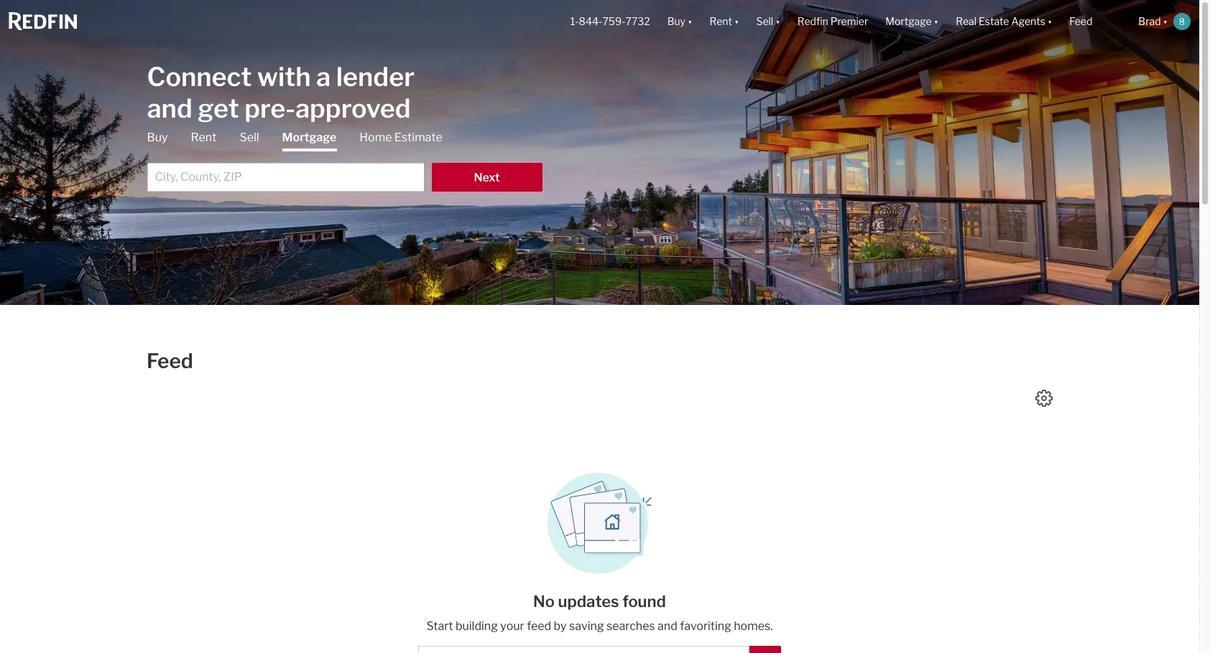 Task type: describe. For each thing, give the bounding box(es) containing it.
agents
[[1011, 15, 1045, 28]]

estimate
[[394, 130, 442, 144]]

real
[[956, 15, 977, 28]]

rent ▾ button
[[701, 0, 748, 43]]

sell link
[[240, 130, 259, 146]]

redfin premier button
[[789, 0, 877, 43]]

mortgage for mortgage ▾
[[885, 15, 932, 28]]

7732
[[626, 15, 650, 28]]

buy ▾ button
[[659, 0, 701, 43]]

home estimate
[[359, 130, 442, 144]]

building
[[455, 620, 498, 634]]

buy for buy ▾
[[667, 15, 685, 28]]

and inside connect with a lender and get pre-approved
[[147, 92, 192, 124]]

mortgage ▾ button
[[877, 0, 947, 43]]

redfin
[[797, 15, 828, 28]]

saving
[[569, 620, 604, 634]]

rent link
[[191, 130, 217, 146]]

updates
[[558, 593, 619, 611]]

with
[[257, 61, 311, 92]]

user photo image
[[1173, 13, 1191, 30]]

1-
[[570, 15, 579, 28]]

your
[[500, 620, 524, 634]]

start
[[426, 620, 453, 634]]

▾ for mortgage ▾
[[934, 15, 939, 28]]

▾ for buy ▾
[[688, 15, 692, 28]]

1 vertical spatial feed
[[147, 349, 193, 374]]

▾ for brad ▾
[[1163, 15, 1168, 28]]

buy link
[[147, 130, 168, 146]]

brad
[[1138, 15, 1161, 28]]

feed inside button
[[1069, 15, 1092, 28]]

sell ▾ button
[[748, 0, 789, 43]]

rent ▾ button
[[710, 0, 739, 43]]

844-
[[579, 15, 602, 28]]

sell ▾
[[756, 15, 780, 28]]

redfin premier
[[797, 15, 868, 28]]

feed button
[[1061, 0, 1130, 43]]



Task type: locate. For each thing, give the bounding box(es) containing it.
feed
[[527, 620, 551, 634]]

1-844-759-7732 link
[[570, 15, 650, 28]]

0 vertical spatial sell
[[756, 15, 773, 28]]

rent for rent ▾
[[710, 15, 732, 28]]

1-844-759-7732
[[570, 15, 650, 28]]

real estate agents ▾ link
[[956, 0, 1052, 43]]

▾ left real
[[934, 15, 939, 28]]

and
[[147, 92, 192, 124], [658, 620, 677, 634]]

1 ▾ from the left
[[688, 15, 692, 28]]

0 vertical spatial and
[[147, 92, 192, 124]]

0 horizontal spatial feed
[[147, 349, 193, 374]]

1 horizontal spatial rent
[[710, 15, 732, 28]]

1 horizontal spatial mortgage
[[885, 15, 932, 28]]

get
[[198, 92, 239, 124]]

Street address, city, state, zip search field
[[418, 647, 749, 654]]

rent inside dropdown button
[[710, 15, 732, 28]]

1 horizontal spatial feed
[[1069, 15, 1092, 28]]

mortgage left real
[[885, 15, 932, 28]]

start building your feed by saving searches and favoriting homes.
[[426, 620, 773, 634]]

▾ right agents
[[1048, 15, 1052, 28]]

tab list
[[147, 130, 542, 191]]

▾ for rent ▾
[[734, 15, 739, 28]]

home
[[359, 130, 392, 144]]

▾ inside sell ▾ dropdown button
[[775, 15, 780, 28]]

4 ▾ from the left
[[934, 15, 939, 28]]

rent ▾
[[710, 15, 739, 28]]

sell right rent ▾
[[756, 15, 773, 28]]

1 vertical spatial rent
[[191, 130, 217, 144]]

and up buy link at the top left of the page
[[147, 92, 192, 124]]

mortgage up city, county, zip search field
[[282, 130, 336, 144]]

5 ▾ from the left
[[1048, 15, 1052, 28]]

lender
[[336, 61, 415, 92]]

sell ▾ button
[[756, 0, 780, 43]]

buy ▾ button
[[667, 0, 692, 43]]

buy inside buy ▾ dropdown button
[[667, 15, 685, 28]]

no updates found
[[533, 593, 666, 611]]

real estate agents ▾ button
[[947, 0, 1061, 43]]

next
[[474, 171, 500, 184]]

connect
[[147, 61, 252, 92]]

0 horizontal spatial rent
[[191, 130, 217, 144]]

premier
[[830, 15, 868, 28]]

by
[[554, 620, 567, 634]]

connect with a lender and get pre-approved
[[147, 61, 415, 124]]

sell inside dropdown button
[[756, 15, 773, 28]]

1 horizontal spatial sell
[[756, 15, 773, 28]]

buy inside tab list
[[147, 130, 168, 144]]

feed
[[1069, 15, 1092, 28], [147, 349, 193, 374]]

rent
[[710, 15, 732, 28], [191, 130, 217, 144]]

estate
[[979, 15, 1009, 28]]

1 vertical spatial sell
[[240, 130, 259, 144]]

home estimate link
[[359, 130, 442, 146]]

rent right buy ▾
[[710, 15, 732, 28]]

sell inside tab list
[[240, 130, 259, 144]]

sell for sell ▾
[[756, 15, 773, 28]]

0 horizontal spatial and
[[147, 92, 192, 124]]

searches
[[606, 620, 655, 634]]

0 horizontal spatial buy
[[147, 130, 168, 144]]

rent inside tab list
[[191, 130, 217, 144]]

mortgage
[[885, 15, 932, 28], [282, 130, 336, 144]]

buy for buy
[[147, 130, 168, 144]]

1 vertical spatial and
[[658, 620, 677, 634]]

0 vertical spatial feed
[[1069, 15, 1092, 28]]

and down found
[[658, 620, 677, 634]]

a
[[316, 61, 331, 92]]

tab list containing buy
[[147, 130, 542, 191]]

1 horizontal spatial and
[[658, 620, 677, 634]]

1 vertical spatial buy
[[147, 130, 168, 144]]

mortgage for mortgage
[[282, 130, 336, 144]]

2 ▾ from the left
[[734, 15, 739, 28]]

sell
[[756, 15, 773, 28], [240, 130, 259, 144]]

1 horizontal spatial buy
[[667, 15, 685, 28]]

mortgage link
[[282, 130, 336, 151]]

mortgage ▾ button
[[885, 0, 939, 43]]

▾ left sell ▾
[[734, 15, 739, 28]]

▾ left rent ▾
[[688, 15, 692, 28]]

3 ▾ from the left
[[775, 15, 780, 28]]

sell down pre-
[[240, 130, 259, 144]]

City, County, ZIP search field
[[147, 163, 424, 191]]

6 ▾ from the left
[[1163, 15, 1168, 28]]

brad ▾
[[1138, 15, 1168, 28]]

0 vertical spatial rent
[[710, 15, 732, 28]]

rent for rent
[[191, 130, 217, 144]]

no
[[533, 593, 555, 611]]

favoriting
[[680, 620, 731, 634]]

mortgage ▾
[[885, 15, 939, 28]]

homes.
[[734, 620, 773, 634]]

next button
[[431, 163, 542, 191]]

0 vertical spatial mortgage
[[885, 15, 932, 28]]

real estate agents ▾
[[956, 15, 1052, 28]]

759-
[[602, 15, 626, 28]]

pre-
[[244, 92, 295, 124]]

▾
[[688, 15, 692, 28], [734, 15, 739, 28], [775, 15, 780, 28], [934, 15, 939, 28], [1048, 15, 1052, 28], [1163, 15, 1168, 28]]

▾ inside rent ▾ dropdown button
[[734, 15, 739, 28]]

buy ▾
[[667, 15, 692, 28]]

▾ right 'brad'
[[1163, 15, 1168, 28]]

rent down get in the top left of the page
[[191, 130, 217, 144]]

▾ inside mortgage ▾ dropdown button
[[934, 15, 939, 28]]

0 horizontal spatial sell
[[240, 130, 259, 144]]

1 vertical spatial mortgage
[[282, 130, 336, 144]]

buy left rent link
[[147, 130, 168, 144]]

0 horizontal spatial mortgage
[[282, 130, 336, 144]]

▾ inside real estate agents ▾ link
[[1048, 15, 1052, 28]]

buy
[[667, 15, 685, 28], [147, 130, 168, 144]]

found
[[622, 593, 666, 611]]

approved
[[295, 92, 411, 124]]

buy right 7732
[[667, 15, 685, 28]]

▾ for sell ▾
[[775, 15, 780, 28]]

sell for sell
[[240, 130, 259, 144]]

0 vertical spatial buy
[[667, 15, 685, 28]]

▾ inside buy ▾ dropdown button
[[688, 15, 692, 28]]

mortgage inside dropdown button
[[885, 15, 932, 28]]

▾ left redfin
[[775, 15, 780, 28]]



Task type: vqa. For each thing, say whether or not it's contained in the screenshot.
checkbox
no



